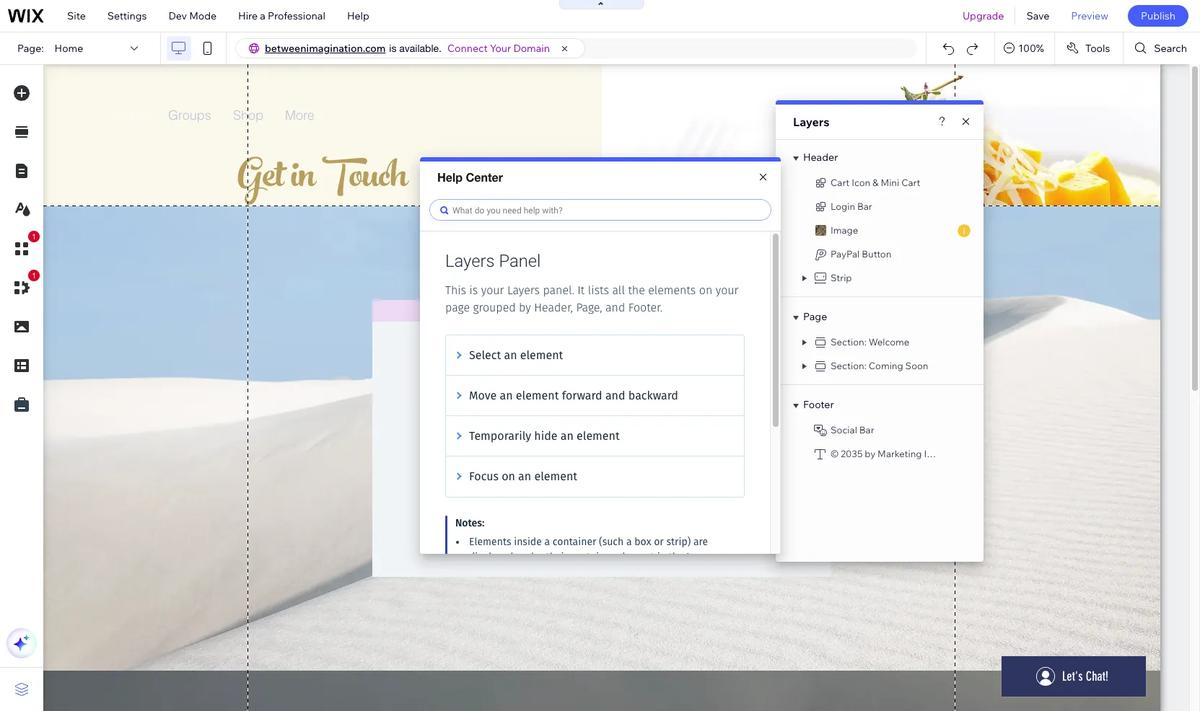 Task type: describe. For each thing, give the bounding box(es) containing it.
paypal button
[[831, 248, 891, 260]]

your
[[490, 42, 511, 55]]

100%
[[1018, 42, 1044, 55]]

layers
[[793, 115, 830, 129]]

button
[[862, 248, 891, 260]]

section: coming soon
[[831, 360, 928, 372]]

publish
[[1141, 9, 1176, 22]]

section: for section: coming soon
[[831, 360, 867, 372]]

&
[[872, 177, 879, 188]]

save
[[1026, 9, 1049, 22]]

dev
[[168, 9, 187, 22]]

bar for social bar
[[859, 424, 874, 436]]

soon
[[905, 360, 928, 372]]

coming
[[869, 360, 903, 372]]

a
[[260, 9, 265, 22]]

site
[[67, 9, 86, 22]]

marketing
[[878, 448, 922, 460]]

preview
[[1071, 9, 1108, 22]]

2035
[[841, 448, 863, 460]]

settings
[[107, 9, 147, 22]]

1 cart from the left
[[831, 177, 850, 188]]

100% button
[[995, 32, 1054, 64]]

hire a professional
[[238, 9, 325, 22]]

cart icon & mini cart
[[831, 177, 920, 188]]

help
[[347, 9, 369, 22]]

© 2035 by marketing in...
[[831, 448, 939, 460]]

dev mode
[[168, 9, 217, 22]]

section: welcome
[[831, 336, 909, 348]]

2 cart from the left
[[901, 177, 920, 188]]

is available. connect your domain
[[389, 42, 550, 55]]

social
[[831, 424, 857, 436]]

section: for section: welcome
[[831, 336, 867, 348]]



Task type: locate. For each thing, give the bounding box(es) containing it.
bar right login
[[857, 201, 872, 212]]

social bar
[[831, 424, 874, 436]]

1 vertical spatial bar
[[859, 424, 874, 436]]

0 vertical spatial 1
[[32, 232, 36, 241]]

1 1 button from the top
[[6, 231, 40, 264]]

hire
[[238, 9, 258, 22]]

1 vertical spatial 1
[[32, 271, 36, 280]]

login bar
[[831, 201, 872, 212]]

2 1 button from the top
[[6, 270, 40, 303]]

cart right the mini
[[901, 177, 920, 188]]

preview button
[[1060, 0, 1119, 32]]

by
[[865, 448, 875, 460]]

header
[[803, 151, 838, 164]]

1
[[32, 232, 36, 241], [32, 271, 36, 280]]

0 horizontal spatial cart
[[831, 177, 850, 188]]

section:
[[831, 336, 867, 348], [831, 360, 867, 372]]

home
[[55, 42, 83, 55]]

cart left icon
[[831, 177, 850, 188]]

2 section: from the top
[[831, 360, 867, 372]]

login
[[831, 201, 855, 212]]

1 button
[[6, 231, 40, 264], [6, 270, 40, 303]]

1 1 from the top
[[32, 232, 36, 241]]

upgrade
[[963, 9, 1004, 22]]

tools button
[[1055, 32, 1123, 64]]

1 vertical spatial 1 button
[[6, 270, 40, 303]]

search
[[1154, 42, 1187, 55]]

footer
[[803, 398, 834, 411]]

1 for first 1 button from the top
[[32, 232, 36, 241]]

page
[[803, 310, 827, 323]]

bar for login bar
[[857, 201, 872, 212]]

1 for 2nd 1 button
[[32, 271, 36, 280]]

is
[[389, 43, 396, 54]]

available.
[[399, 43, 442, 54]]

professional
[[268, 9, 325, 22]]

bar right social
[[859, 424, 874, 436]]

0 vertical spatial bar
[[857, 201, 872, 212]]

bar
[[857, 201, 872, 212], [859, 424, 874, 436]]

betweenimagination.com
[[265, 42, 386, 55]]

0 vertical spatial section:
[[831, 336, 867, 348]]

strip
[[831, 272, 852, 284]]

1 section: from the top
[[831, 336, 867, 348]]

welcome
[[869, 336, 909, 348]]

mode
[[189, 9, 217, 22]]

icon
[[852, 177, 870, 188]]

1 vertical spatial section:
[[831, 360, 867, 372]]

connect
[[447, 42, 488, 55]]

©
[[831, 448, 839, 460]]

publish button
[[1128, 5, 1189, 27]]

section: down section: welcome
[[831, 360, 867, 372]]

2 1 from the top
[[32, 271, 36, 280]]

cart
[[831, 177, 850, 188], [901, 177, 920, 188]]

in...
[[924, 448, 939, 460]]

0 vertical spatial 1 button
[[6, 231, 40, 264]]

1 horizontal spatial cart
[[901, 177, 920, 188]]

mini
[[881, 177, 899, 188]]

search button
[[1124, 32, 1200, 64]]

domain
[[513, 42, 550, 55]]

section: up section: coming soon
[[831, 336, 867, 348]]

save button
[[1016, 0, 1060, 32]]

tools
[[1085, 42, 1110, 55]]

image
[[831, 224, 858, 236]]

paypal
[[831, 248, 860, 260]]



Task type: vqa. For each thing, say whether or not it's contained in the screenshot.
second cart
yes



